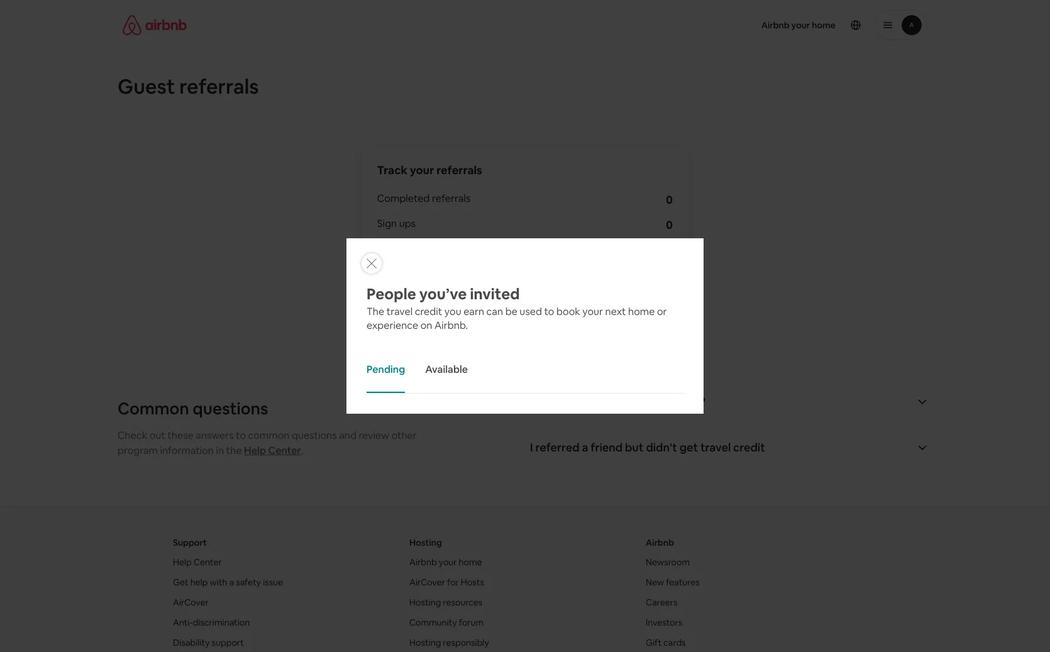 Task type: vqa. For each thing, say whether or not it's contained in the screenshot.


Task type: locate. For each thing, give the bounding box(es) containing it.
help
[[191, 577, 208, 588]]

0 vertical spatial the
[[541, 395, 559, 409]]

center for help center
[[194, 557, 222, 568]]

.
[[301, 444, 304, 458]]

1 vertical spatial airbnb
[[410, 557, 437, 568]]

center
[[268, 444, 301, 458], [194, 557, 222, 568]]

help for help center
[[173, 557, 192, 568]]

your inside the people you've invited the travel credit you earn can be used to book your next home or experience on airbnb.
[[583, 305, 604, 318]]

1 vertical spatial credit
[[734, 441, 766, 455]]

to right used
[[545, 305, 555, 318]]

2 vertical spatial referrals
[[432, 192, 471, 205]]

a
[[582, 441, 589, 455], [229, 577, 234, 588]]

0 horizontal spatial travel
[[387, 305, 413, 318]]

1 horizontal spatial center
[[268, 444, 301, 458]]

questions up answers
[[193, 398, 268, 420]]

1 vertical spatial a
[[229, 577, 234, 588]]

help for help center .
[[244, 444, 266, 458]]

resources
[[443, 597, 483, 609]]

guest
[[118, 74, 175, 99]]

aircover
[[410, 577, 446, 588], [173, 597, 209, 609]]

help center link up help
[[173, 557, 222, 568]]

answers
[[196, 429, 234, 442]]

to right answers
[[236, 429, 246, 442]]

aircover left 'for'
[[410, 577, 446, 588]]

is the referral program still open?
[[531, 395, 706, 409]]

hosting responsibly
[[410, 638, 489, 649]]

1 vertical spatial your
[[583, 305, 604, 318]]

1 vertical spatial aircover
[[173, 597, 209, 609]]

close image
[[367, 259, 377, 269]]

0 vertical spatial 0
[[666, 193, 673, 207]]

0 vertical spatial home
[[629, 305, 655, 318]]

1 vertical spatial travel
[[701, 441, 731, 455]]

features
[[667, 577, 700, 588]]

0 horizontal spatial airbnb
[[410, 557, 437, 568]]

0 horizontal spatial help
[[173, 557, 192, 568]]

safety
[[236, 577, 261, 588]]

1 horizontal spatial credit
[[734, 441, 766, 455]]

1 vertical spatial the
[[226, 444, 242, 458]]

hosting up airbnb your home link
[[410, 537, 442, 549]]

questions
[[193, 398, 268, 420], [292, 429, 337, 442]]

0
[[666, 193, 673, 207], [666, 218, 673, 232]]

your for referrals
[[410, 163, 435, 177]]

home up hosts at the left bottom of page
[[459, 557, 482, 568]]

guest referrals
[[118, 74, 259, 99]]

is
[[531, 395, 539, 409]]

completed referrals
[[377, 192, 471, 205]]

to
[[545, 305, 555, 318], [236, 429, 246, 442]]

0 horizontal spatial to
[[236, 429, 246, 442]]

0 horizontal spatial aircover
[[173, 597, 209, 609]]

available
[[426, 363, 468, 376]]

1 horizontal spatial questions
[[292, 429, 337, 442]]

referrals for guest referrals
[[179, 74, 259, 99]]

travel inside the people you've invited the travel credit you earn can be used to book your next home or experience on airbnb.
[[387, 305, 413, 318]]

airbnb up aircover for hosts link
[[410, 557, 437, 568]]

the right in
[[226, 444, 242, 458]]

community
[[410, 617, 457, 629]]

airbnb
[[646, 537, 675, 549], [410, 557, 437, 568]]

get
[[173, 577, 189, 588]]

your left the next
[[583, 305, 604, 318]]

tab list containing pending
[[367, 348, 684, 394]]

0 horizontal spatial credit
[[415, 305, 443, 318]]

your
[[410, 163, 435, 177], [583, 305, 604, 318], [439, 557, 457, 568]]

anti-
[[173, 617, 193, 629]]

airbnb up the newsroom
[[646, 537, 675, 549]]

0 vertical spatial credit
[[415, 305, 443, 318]]

tab list
[[367, 348, 684, 394]]

aircover up anti-
[[173, 597, 209, 609]]

friend
[[591, 441, 623, 455]]

book
[[557, 305, 581, 318]]

next
[[606, 305, 627, 318]]

still
[[652, 395, 671, 409]]

get help with a safety issue link
[[173, 577, 283, 588]]

0 horizontal spatial help center link
[[173, 557, 222, 568]]

0 vertical spatial center
[[268, 444, 301, 458]]

1 horizontal spatial your
[[439, 557, 457, 568]]

2 vertical spatial hosting
[[410, 638, 441, 649]]

gift cards
[[646, 638, 686, 649]]

help
[[244, 444, 266, 458], [173, 557, 192, 568]]

hosting up community
[[410, 597, 441, 609]]

help center link down common
[[244, 444, 301, 458]]

0 horizontal spatial program
[[118, 444, 158, 458]]

center down common
[[268, 444, 301, 458]]

can
[[487, 305, 504, 318]]

help down common
[[244, 444, 266, 458]]

0 vertical spatial help
[[244, 444, 266, 458]]

0 horizontal spatial the
[[226, 444, 242, 458]]

hosting for hosting responsibly
[[410, 638, 441, 649]]

2 horizontal spatial your
[[583, 305, 604, 318]]

1 horizontal spatial a
[[582, 441, 589, 455]]

2 hosting from the top
[[410, 597, 441, 609]]

hosting down community
[[410, 638, 441, 649]]

2 vertical spatial your
[[439, 557, 457, 568]]

issue
[[263, 577, 283, 588]]

aircover for hosts
[[410, 577, 485, 588]]

1 vertical spatial hosting
[[410, 597, 441, 609]]

1 horizontal spatial aircover
[[410, 577, 446, 588]]

1 horizontal spatial the
[[541, 395, 559, 409]]

program left still
[[604, 395, 650, 409]]

hosting for hosting
[[410, 537, 442, 549]]

1 0 from the top
[[666, 193, 673, 207]]

1 horizontal spatial travel
[[701, 441, 731, 455]]

travel
[[387, 305, 413, 318], [701, 441, 731, 455]]

on
[[421, 319, 433, 332]]

program down check
[[118, 444, 158, 458]]

2 0 from the top
[[666, 218, 673, 232]]

0 vertical spatial airbnb
[[646, 537, 675, 549]]

review
[[359, 429, 390, 442]]

0 vertical spatial your
[[410, 163, 435, 177]]

a left friend
[[582, 441, 589, 455]]

1 vertical spatial to
[[236, 429, 246, 442]]

referred
[[536, 441, 580, 455]]

1 horizontal spatial help center link
[[244, 444, 301, 458]]

ups
[[399, 217, 416, 230]]

newsroom link
[[646, 557, 690, 568]]

1 horizontal spatial program
[[604, 395, 650, 409]]

you've
[[420, 284, 467, 304]]

3 hosting from the top
[[410, 638, 441, 649]]

1 horizontal spatial help
[[244, 444, 266, 458]]

credit up on
[[415, 305, 443, 318]]

earn
[[464, 305, 485, 318]]

1 hosting from the top
[[410, 537, 442, 549]]

aircover for aircover for hosts
[[410, 577, 446, 588]]

1 horizontal spatial home
[[629, 305, 655, 318]]

0 vertical spatial to
[[545, 305, 555, 318]]

0 vertical spatial questions
[[193, 398, 268, 420]]

referrals for completed referrals
[[432, 192, 471, 205]]

0 horizontal spatial home
[[459, 557, 482, 568]]

a right with
[[229, 577, 234, 588]]

pending
[[367, 363, 405, 376]]

0 vertical spatial referrals
[[179, 74, 259, 99]]

0 horizontal spatial your
[[410, 163, 435, 177]]

referrals
[[179, 74, 259, 99], [437, 163, 483, 177], [432, 192, 471, 205]]

1 horizontal spatial to
[[545, 305, 555, 318]]

your up completed referrals at the left
[[410, 163, 435, 177]]

1 vertical spatial questions
[[292, 429, 337, 442]]

0 vertical spatial aircover
[[410, 577, 446, 588]]

airbnb for airbnb
[[646, 537, 675, 549]]

the right is
[[541, 395, 559, 409]]

other
[[392, 429, 417, 442]]

get
[[680, 441, 699, 455]]

0 vertical spatial travel
[[387, 305, 413, 318]]

0 vertical spatial hosting
[[410, 537, 442, 549]]

program
[[604, 395, 650, 409], [118, 444, 158, 458]]

credit down is the referral program still open? button in the bottom right of the page
[[734, 441, 766, 455]]

1 vertical spatial 0
[[666, 218, 673, 232]]

home
[[629, 305, 655, 318], [459, 557, 482, 568]]

help center link
[[244, 444, 301, 458], [173, 557, 222, 568]]

1 vertical spatial home
[[459, 557, 482, 568]]

travel up experience
[[387, 305, 413, 318]]

0 vertical spatial program
[[604, 395, 650, 409]]

1 vertical spatial help
[[173, 557, 192, 568]]

1 vertical spatial program
[[118, 444, 158, 458]]

1 vertical spatial center
[[194, 557, 222, 568]]

questions up . at the left bottom of the page
[[292, 429, 337, 442]]

out
[[150, 429, 165, 442]]

community forum
[[410, 617, 484, 629]]

1 horizontal spatial airbnb
[[646, 537, 675, 549]]

home left or
[[629, 305, 655, 318]]

in
[[216, 444, 224, 458]]

your up aircover for hosts link
[[439, 557, 457, 568]]

to inside the people you've invited the travel credit you earn can be used to book your next home or experience on airbnb.
[[545, 305, 555, 318]]

travel right get
[[701, 441, 731, 455]]

0 horizontal spatial center
[[194, 557, 222, 568]]

credit inside the people you've invited the travel credit you earn can be used to book your next home or experience on airbnb.
[[415, 305, 443, 318]]

0 vertical spatial a
[[582, 441, 589, 455]]

the
[[541, 395, 559, 409], [226, 444, 242, 458]]

help up get
[[173, 557, 192, 568]]

center up help
[[194, 557, 222, 568]]



Task type: describe. For each thing, give the bounding box(es) containing it.
program inside button
[[604, 395, 650, 409]]

help center
[[173, 557, 222, 568]]

hosting responsibly link
[[410, 638, 489, 649]]

0 horizontal spatial a
[[229, 577, 234, 588]]

with
[[210, 577, 228, 588]]

the inside check out these answers to common questions and review other program information in the
[[226, 444, 242, 458]]

help center .
[[244, 444, 304, 458]]

responsibly
[[443, 638, 489, 649]]

common questions
[[118, 398, 268, 420]]

aircover for hosts link
[[410, 577, 485, 588]]

1 vertical spatial help center link
[[173, 557, 222, 568]]

new features
[[646, 577, 700, 588]]

0 vertical spatial help center link
[[244, 444, 301, 458]]

get help with a safety issue
[[173, 577, 283, 588]]

information
[[160, 444, 214, 458]]

aircover for aircover link
[[173, 597, 209, 609]]

cards
[[664, 638, 686, 649]]

used
[[520, 305, 542, 318]]

your for home
[[439, 557, 457, 568]]

disability support
[[173, 638, 244, 649]]

hosts
[[461, 577, 485, 588]]

is the referral program still open? button
[[531, 395, 933, 410]]

new
[[646, 577, 665, 588]]

0 for completed referrals
[[666, 193, 673, 207]]

and
[[339, 429, 357, 442]]

investors link
[[646, 617, 683, 629]]

sign
[[377, 217, 397, 230]]

0 for sign ups
[[666, 218, 673, 232]]

program inside check out these answers to common questions and review other program information in the
[[118, 444, 158, 458]]

i referred a friend but didn't get travel credit
[[531, 441, 766, 455]]

referral
[[562, 395, 601, 409]]

these
[[168, 429, 194, 442]]

track
[[377, 163, 408, 177]]

hosting for hosting resources
[[410, 597, 441, 609]]

airbnb your home
[[410, 557, 482, 568]]

hosting resources
[[410, 597, 483, 609]]

you
[[445, 305, 462, 318]]

pending button
[[367, 348, 405, 393]]

gift
[[646, 638, 662, 649]]

check out these answers to common questions and review other program information in the
[[118, 429, 417, 458]]

disability support link
[[173, 638, 244, 649]]

new features link
[[646, 577, 700, 588]]

investors
[[646, 617, 683, 629]]

credit inside button
[[734, 441, 766, 455]]

anti-discrimination
[[173, 617, 250, 629]]

common
[[118, 398, 189, 420]]

people you've invited the travel credit you earn can be used to book your next home or experience on airbnb.
[[367, 284, 667, 332]]

be
[[506, 305, 518, 318]]

experience
[[367, 319, 419, 332]]

people
[[367, 284, 417, 304]]

hosting resources link
[[410, 597, 483, 609]]

discrimination
[[193, 617, 250, 629]]

newsroom
[[646, 557, 690, 568]]

a inside button
[[582, 441, 589, 455]]

careers
[[646, 597, 678, 609]]

airbnb your home link
[[410, 557, 482, 568]]

i referred a friend but didn't get travel credit button
[[531, 441, 933, 456]]

careers link
[[646, 597, 678, 609]]

available button
[[426, 348, 468, 393]]

didn't
[[647, 441, 678, 455]]

travel inside button
[[701, 441, 731, 455]]

profile element
[[541, 0, 928, 50]]

sign ups
[[377, 217, 416, 230]]

questions inside check out these answers to common questions and review other program information in the
[[292, 429, 337, 442]]

airbnb for airbnb your home
[[410, 557, 437, 568]]

completed
[[377, 192, 430, 205]]

invited
[[470, 284, 520, 304]]

disability
[[173, 638, 210, 649]]

home inside the people you've invited the travel credit you earn can be used to book your next home or experience on airbnb.
[[629, 305, 655, 318]]

the
[[367, 305, 385, 318]]

center for help center .
[[268, 444, 301, 458]]

forum
[[459, 617, 484, 629]]

or
[[658, 305, 667, 318]]

open?
[[673, 395, 706, 409]]

check
[[118, 429, 147, 442]]

track your referrals
[[377, 163, 483, 177]]

but
[[625, 441, 644, 455]]

0 horizontal spatial questions
[[193, 398, 268, 420]]

the inside button
[[541, 395, 559, 409]]

support
[[212, 638, 244, 649]]

airbnb.
[[435, 319, 468, 332]]

to inside check out these answers to common questions and review other program information in the
[[236, 429, 246, 442]]

gift cards link
[[646, 638, 686, 649]]

aircover link
[[173, 597, 209, 609]]

for
[[447, 577, 459, 588]]

support
[[173, 537, 207, 549]]

1 vertical spatial referrals
[[437, 163, 483, 177]]

community forum link
[[410, 617, 484, 629]]

anti-discrimination link
[[173, 617, 250, 629]]

common
[[248, 429, 290, 442]]



